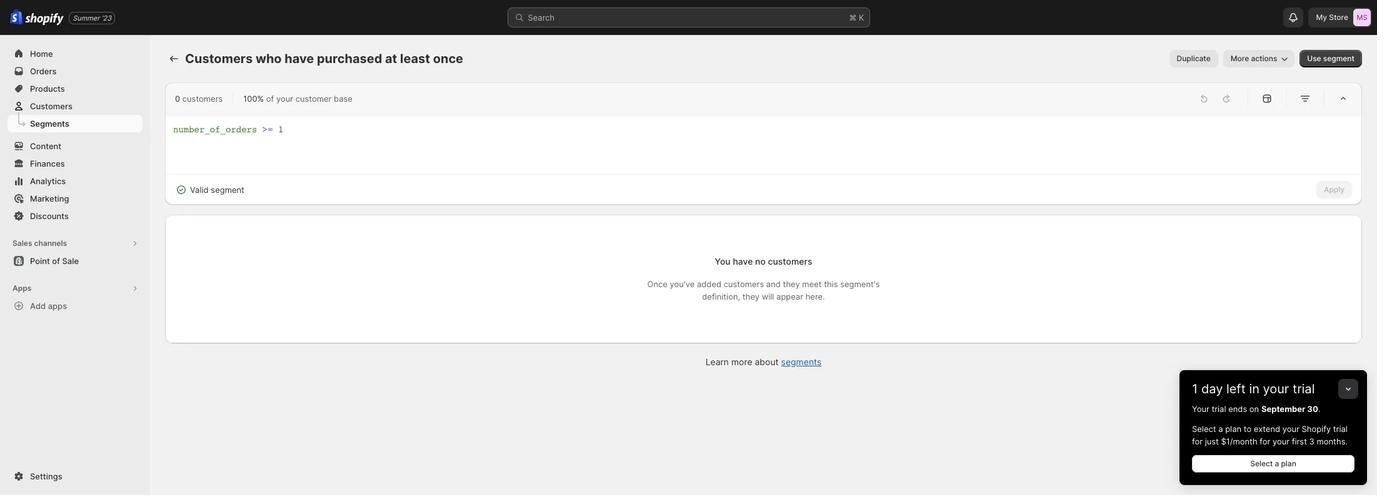 Task type: describe. For each thing, give the bounding box(es) containing it.
here.
[[806, 292, 825, 302]]

apps
[[13, 284, 31, 293]]

more actions
[[1231, 54, 1278, 63]]

settings
[[30, 472, 62, 482]]

duplicate
[[1177, 54, 1211, 63]]

ends
[[1229, 405, 1248, 415]]

customers for customers
[[30, 101, 72, 111]]

search
[[528, 13, 555, 23]]

home
[[30, 49, 53, 59]]

add apps button
[[8, 298, 143, 315]]

customers link
[[8, 98, 143, 115]]

point of sale button
[[0, 253, 150, 270]]

duplicate button
[[1170, 50, 1219, 68]]

months.
[[1317, 437, 1348, 447]]

purchased
[[317, 51, 382, 66]]

sales channels button
[[8, 235, 143, 253]]

use
[[1308, 54, 1322, 63]]

products link
[[8, 80, 143, 98]]

1 vertical spatial trial
[[1212, 405, 1226, 415]]

100%
[[243, 94, 264, 104]]

appear
[[777, 292, 803, 302]]

1 vertical spatial they
[[743, 292, 760, 302]]

1
[[1192, 382, 1198, 397]]

Editor field
[[173, 123, 1354, 167]]

analytics
[[30, 176, 66, 186]]

finances link
[[8, 155, 143, 173]]

once you've added customers and they meet this segment's definition, they will appear here.
[[647, 279, 880, 302]]

about
[[755, 357, 779, 368]]

content link
[[8, 138, 143, 155]]

sales channels
[[13, 239, 67, 248]]

learn more about segments
[[706, 357, 822, 368]]

k
[[859, 13, 864, 23]]

more actions button
[[1224, 50, 1295, 68]]

point
[[30, 256, 50, 266]]

left
[[1227, 382, 1246, 397]]

plan for select a plan to extend your shopify trial for just $1/month for your first 3 months.
[[1226, 425, 1242, 435]]

first
[[1292, 437, 1307, 447]]

home link
[[8, 45, 143, 63]]

customers for customers who have purchased at least once
[[185, 51, 253, 66]]

customer
[[296, 94, 332, 104]]

segment's
[[841, 279, 880, 289]]

trial inside "select a plan to extend your shopify trial for just $1/month for your first 3 months."
[[1334, 425, 1348, 435]]

marketing link
[[8, 190, 143, 208]]

apply button
[[1317, 181, 1352, 199]]

1 day left in your trial element
[[1180, 403, 1367, 486]]

sales
[[13, 239, 32, 248]]

add apps
[[30, 301, 67, 311]]

your left the first
[[1273, 437, 1290, 447]]

discounts link
[[8, 208, 143, 225]]

content
[[30, 141, 61, 151]]

definition,
[[702, 292, 740, 302]]

select for select a plan
[[1251, 460, 1273, 469]]

extend
[[1254, 425, 1281, 435]]

products
[[30, 84, 65, 94]]

of for your
[[266, 94, 274, 104]]

summer '23
[[73, 13, 111, 22]]

0 vertical spatial customers
[[182, 94, 223, 104]]

my
[[1316, 13, 1327, 22]]

point of sale link
[[8, 253, 143, 270]]

use segment button
[[1300, 50, 1362, 68]]

your trial ends on september 30 .
[[1192, 405, 1321, 415]]

plan for select a plan
[[1281, 460, 1297, 469]]

on
[[1250, 405, 1259, 415]]

store
[[1329, 13, 1349, 22]]

1 for from the left
[[1192, 437, 1203, 447]]

orders link
[[8, 63, 143, 80]]

apps
[[48, 301, 67, 311]]

⌘ k
[[849, 13, 864, 23]]

⌘
[[849, 13, 857, 23]]

valid
[[190, 185, 209, 195]]

you
[[715, 256, 731, 267]]

no
[[755, 256, 766, 267]]

customers who have purchased at least once
[[185, 51, 463, 66]]

select a plan to extend your shopify trial for just $1/month for your first 3 months.
[[1192, 425, 1348, 447]]



Task type: locate. For each thing, give the bounding box(es) containing it.
To create a segment, choose a template or apply a filter. text field
[[173, 123, 1354, 167]]

orders
[[30, 66, 57, 76]]

customers for once you've added customers and they meet this segment's definition, they will appear here.
[[724, 279, 764, 289]]

1 vertical spatial a
[[1275, 460, 1279, 469]]

select a plan
[[1251, 460, 1297, 469]]

summer
[[73, 13, 100, 22]]

0 horizontal spatial customers
[[182, 94, 223, 104]]

customers up definition,
[[724, 279, 764, 289]]

who
[[256, 51, 282, 66]]

trial right your
[[1212, 405, 1226, 415]]

they
[[783, 279, 800, 289], [743, 292, 760, 302]]

1 horizontal spatial trial
[[1293, 382, 1315, 397]]

at
[[385, 51, 397, 66]]

0 vertical spatial segment
[[1324, 54, 1355, 63]]

1 horizontal spatial customers
[[185, 51, 253, 66]]

0 horizontal spatial for
[[1192, 437, 1203, 447]]

will
[[762, 292, 774, 302]]

actions
[[1251, 54, 1278, 63]]

1 vertical spatial of
[[52, 256, 60, 266]]

and
[[766, 279, 781, 289]]

shopify
[[1302, 425, 1331, 435]]

customers inside "link"
[[30, 101, 72, 111]]

just
[[1205, 437, 1219, 447]]

segments
[[30, 119, 69, 129]]

a down "select a plan to extend your shopify trial for just $1/month for your first 3 months."
[[1275, 460, 1279, 469]]

3
[[1310, 437, 1315, 447]]

shopify image
[[25, 13, 64, 25]]

for left just
[[1192, 437, 1203, 447]]

of right 100%
[[266, 94, 274, 104]]

a inside "select a plan to extend your shopify trial for just $1/month for your first 3 months."
[[1219, 425, 1223, 435]]

your up september
[[1263, 382, 1289, 397]]

select inside select a plan link
[[1251, 460, 1273, 469]]

customers right 0
[[182, 94, 223, 104]]

finances
[[30, 159, 65, 169]]

have right 'who'
[[285, 51, 314, 66]]

2 horizontal spatial trial
[[1334, 425, 1348, 435]]

marketing
[[30, 194, 69, 204]]

for
[[1192, 437, 1203, 447], [1260, 437, 1271, 447]]

0 vertical spatial they
[[783, 279, 800, 289]]

a for select a plan to extend your shopify trial for just $1/month for your first 3 months.
[[1219, 425, 1223, 435]]

to
[[1244, 425, 1252, 435]]

select down "select a plan to extend your shopify trial for just $1/month for your first 3 months."
[[1251, 460, 1273, 469]]

a
[[1219, 425, 1223, 435], [1275, 460, 1279, 469]]

1 day left in your trial button
[[1180, 371, 1367, 397]]

customers up and
[[768, 256, 812, 267]]

1 horizontal spatial select
[[1251, 460, 1273, 469]]

trial
[[1293, 382, 1315, 397], [1212, 405, 1226, 415], [1334, 425, 1348, 435]]

segments link
[[781, 357, 822, 368]]

1 horizontal spatial they
[[783, 279, 800, 289]]

have left no
[[733, 256, 753, 267]]

select up just
[[1192, 425, 1216, 435]]

of for sale
[[52, 256, 60, 266]]

apps button
[[8, 280, 143, 298]]

0 vertical spatial plan
[[1226, 425, 1242, 435]]

your
[[1192, 405, 1210, 415]]

my store image
[[1354, 9, 1371, 26]]

0 customers
[[175, 94, 223, 104]]

1 day left in your trial
[[1192, 382, 1315, 397]]

2 vertical spatial customers
[[724, 279, 764, 289]]

plan down the first
[[1281, 460, 1297, 469]]

2 horizontal spatial customers
[[768, 256, 812, 267]]

1 horizontal spatial a
[[1275, 460, 1279, 469]]

1 horizontal spatial have
[[733, 256, 753, 267]]

plan inside "select a plan to extend your shopify trial for just $1/month for your first 3 months."
[[1226, 425, 1242, 435]]

0 vertical spatial of
[[266, 94, 274, 104]]

trial inside "dropdown button"
[[1293, 382, 1315, 397]]

trial up months.
[[1334, 425, 1348, 435]]

.
[[1319, 405, 1321, 415]]

'23
[[102, 13, 111, 22]]

segment for use segment
[[1324, 54, 1355, 63]]

0 horizontal spatial plan
[[1226, 425, 1242, 435]]

0 horizontal spatial a
[[1219, 425, 1223, 435]]

1 horizontal spatial segment
[[1324, 54, 1355, 63]]

0 horizontal spatial customers
[[30, 101, 72, 111]]

a for select a plan
[[1275, 460, 1279, 469]]

1 horizontal spatial for
[[1260, 437, 1271, 447]]

valid segment
[[190, 185, 244, 195]]

once
[[647, 279, 668, 289]]

0 vertical spatial customers
[[185, 51, 253, 66]]

30
[[1308, 405, 1319, 415]]

1 horizontal spatial plan
[[1281, 460, 1297, 469]]

0 vertical spatial a
[[1219, 425, 1223, 435]]

0 vertical spatial trial
[[1293, 382, 1315, 397]]

1 vertical spatial customers
[[30, 101, 72, 111]]

2 for from the left
[[1260, 437, 1271, 447]]

1 vertical spatial plan
[[1281, 460, 1297, 469]]

0 horizontal spatial have
[[285, 51, 314, 66]]

segment inside alert
[[211, 185, 244, 195]]

segments link
[[8, 115, 143, 133]]

2 vertical spatial trial
[[1334, 425, 1348, 435]]

customers inside once you've added customers and they meet this segment's definition, they will appear here.
[[724, 279, 764, 289]]

they left will
[[743, 292, 760, 302]]

shopify image
[[10, 10, 23, 25]]

segment right 'use'
[[1324, 54, 1355, 63]]

in
[[1250, 382, 1260, 397]]

valid segment alert
[[165, 175, 254, 205]]

1 horizontal spatial customers
[[724, 279, 764, 289]]

select for select a plan to extend your shopify trial for just $1/month for your first 3 months.
[[1192, 425, 1216, 435]]

plan
[[1226, 425, 1242, 435], [1281, 460, 1297, 469]]

for down extend
[[1260, 437, 1271, 447]]

segment for valid segment
[[211, 185, 244, 195]]

a up just
[[1219, 425, 1223, 435]]

0 horizontal spatial they
[[743, 292, 760, 302]]

customers up 0 customers
[[185, 51, 253, 66]]

day
[[1202, 382, 1223, 397]]

1 vertical spatial select
[[1251, 460, 1273, 469]]

0 vertical spatial select
[[1192, 425, 1216, 435]]

segment
[[1324, 54, 1355, 63], [211, 185, 244, 195]]

point of sale
[[30, 256, 79, 266]]

summer '23 link
[[69, 12, 115, 24]]

0
[[175, 94, 180, 104]]

your inside "dropdown button"
[[1263, 382, 1289, 397]]

analytics link
[[8, 173, 143, 190]]

added
[[697, 279, 722, 289]]

base
[[334, 94, 353, 104]]

discounts
[[30, 211, 69, 221]]

1 vertical spatial customers
[[768, 256, 812, 267]]

more
[[1231, 54, 1249, 63]]

my store
[[1316, 13, 1349, 22]]

once
[[433, 51, 463, 66]]

trial up 30
[[1293, 382, 1315, 397]]

plan up $1/month
[[1226, 425, 1242, 435]]

this
[[824, 279, 838, 289]]

1 horizontal spatial of
[[266, 94, 274, 104]]

segment right valid
[[211, 185, 244, 195]]

0 horizontal spatial segment
[[211, 185, 244, 195]]

customers up segments
[[30, 101, 72, 111]]

use segment
[[1308, 54, 1355, 63]]

more
[[731, 357, 753, 368]]

undo image
[[1198, 93, 1211, 105]]

they up "appear"
[[783, 279, 800, 289]]

meet
[[802, 279, 822, 289]]

add
[[30, 301, 46, 311]]

of inside button
[[52, 256, 60, 266]]

of left sale
[[52, 256, 60, 266]]

0 horizontal spatial select
[[1192, 425, 1216, 435]]

redo image
[[1221, 93, 1233, 105]]

september
[[1262, 405, 1306, 415]]

apply
[[1324, 185, 1345, 194]]

your left customer
[[276, 94, 293, 104]]

0 horizontal spatial trial
[[1212, 405, 1226, 415]]

customers for you have no customers
[[768, 256, 812, 267]]

you've
[[670, 279, 695, 289]]

1 vertical spatial segment
[[211, 185, 244, 195]]

you have no customers
[[715, 256, 812, 267]]

your
[[276, 94, 293, 104], [1263, 382, 1289, 397], [1283, 425, 1300, 435], [1273, 437, 1290, 447]]

0 vertical spatial have
[[285, 51, 314, 66]]

customers
[[182, 94, 223, 104], [768, 256, 812, 267], [724, 279, 764, 289]]

100% of your customer base
[[243, 94, 353, 104]]

segment inside button
[[1324, 54, 1355, 63]]

your up the first
[[1283, 425, 1300, 435]]

select inside "select a plan to extend your shopify trial for just $1/month for your first 3 months."
[[1192, 425, 1216, 435]]

customers
[[185, 51, 253, 66], [30, 101, 72, 111]]

0 horizontal spatial of
[[52, 256, 60, 266]]

1 vertical spatial have
[[733, 256, 753, 267]]

sale
[[62, 256, 79, 266]]

$1/month
[[1221, 437, 1258, 447]]

segments
[[781, 357, 822, 368]]

settings link
[[8, 468, 143, 486]]

learn
[[706, 357, 729, 368]]



Task type: vqa. For each thing, say whether or not it's contained in the screenshot.
of to the bottom
yes



